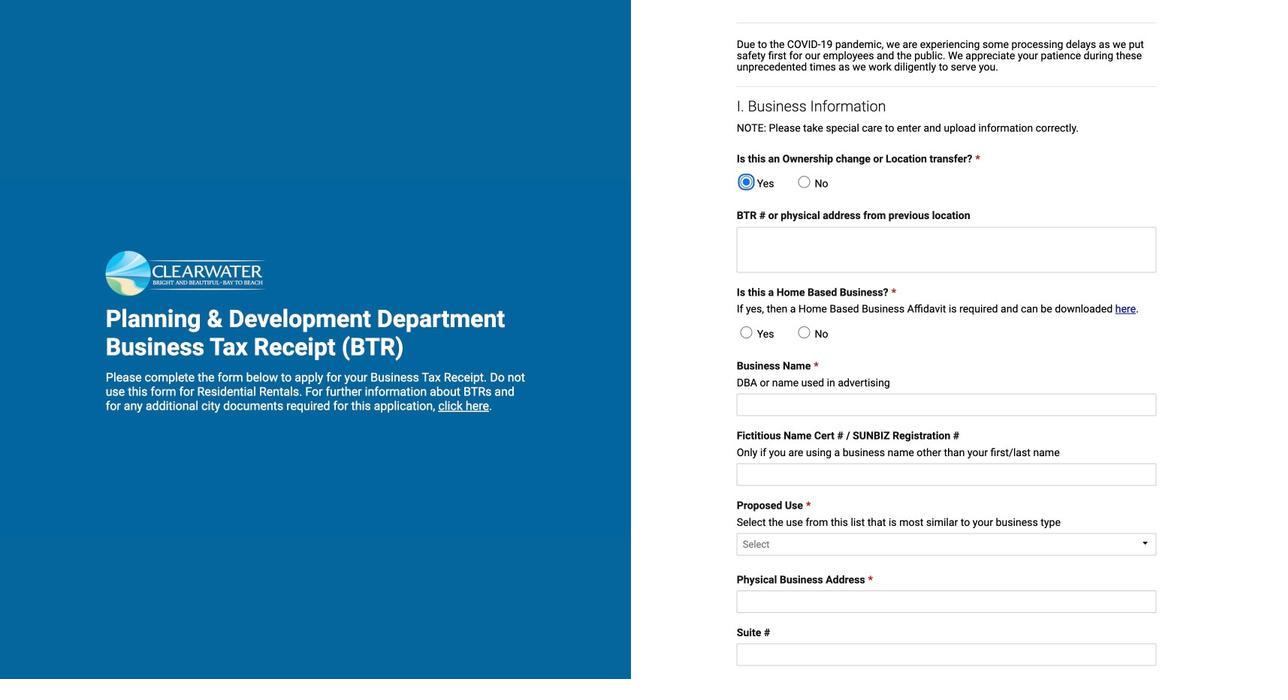 Task type: describe. For each thing, give the bounding box(es) containing it.
yes radio for no option
[[741, 327, 753, 339]]

No radio
[[798, 327, 810, 339]]



Task type: vqa. For each thing, say whether or not it's contained in the screenshot.
No radio
yes



Task type: locate. For each thing, give the bounding box(es) containing it.
None field
[[737, 394, 1156, 417], [737, 464, 1156, 487], [737, 591, 1156, 614], [737, 644, 1156, 667], [737, 394, 1156, 417], [737, 464, 1156, 487], [737, 591, 1156, 614], [737, 644, 1156, 667]]

logo image
[[106, 251, 286, 296]]

None text field
[[737, 227, 1156, 273]]

yes radio left no option
[[741, 327, 753, 339]]

yes radio for no radio
[[741, 176, 753, 188]]

yes radio left no radio
[[741, 176, 753, 188]]

0 vertical spatial yes radio
[[741, 176, 753, 188]]

Yes radio
[[741, 176, 753, 188], [741, 327, 753, 339]]

1 vertical spatial yes radio
[[741, 327, 753, 339]]

2 yes radio from the top
[[741, 327, 753, 339]]

1 yes radio from the top
[[741, 176, 753, 188]]

application
[[737, 500, 1156, 561]]

No radio
[[798, 176, 810, 188]]



